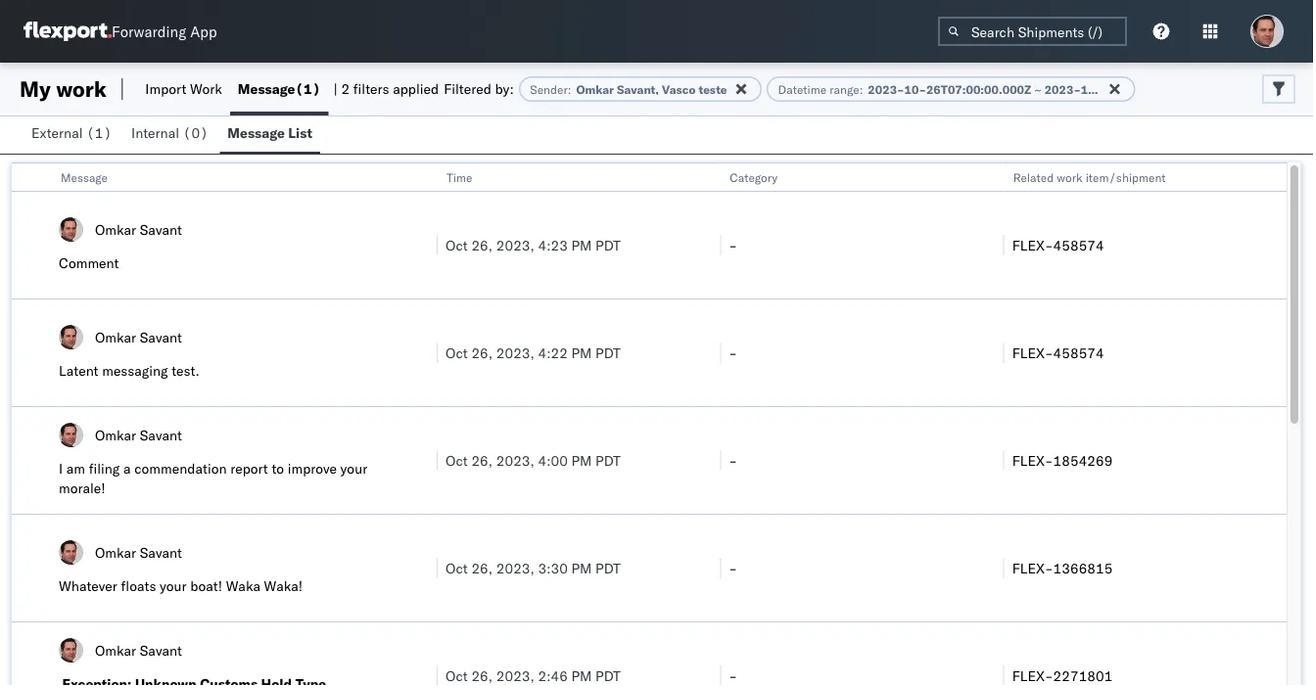 Task type: describe. For each thing, give the bounding box(es) containing it.
2271801
[[1054, 668, 1113, 685]]

your inside i am filing a commendation report to improve your morale!
[[341, 460, 368, 478]]

5 savant from the top
[[140, 642, 182, 659]]

teste
[[699, 82, 727, 96]]

~
[[1035, 82, 1042, 96]]

waka
[[226, 578, 261, 595]]

import work button
[[137, 63, 230, 116]]

related work item/shipment
[[1014, 170, 1166, 185]]

flexport. image
[[24, 22, 112, 41]]

flex- for oct 26, 2023, 4:00 pm pdt
[[1013, 452, 1054, 469]]

pdt for oct 26, 2023, 2:46 pm pdt
[[596, 668, 621, 685]]

savant for comment
[[140, 221, 182, 238]]

resize handle column header for message
[[413, 164, 437, 686]]

26, for oct 26, 2023, 4:23 pm pdt
[[472, 237, 493, 254]]

oct 26, 2023, 2:46 pm pdt
[[446, 668, 621, 685]]

sender
[[530, 82, 568, 96]]

filtered
[[444, 80, 492, 97]]

1854269
[[1054, 452, 1113, 469]]

to
[[272, 460, 284, 478]]

omkar for i
[[95, 427, 136, 444]]

improve
[[288, 460, 337, 478]]

my work
[[20, 75, 107, 102]]

forwarding app
[[112, 22, 217, 41]]

savant for whatever
[[140, 544, 182, 561]]

import
[[145, 80, 186, 97]]

range
[[830, 82, 860, 96]]

oct for oct 26, 2023, 4:23 pm pdt
[[446, 237, 468, 254]]

message list button
[[220, 116, 320, 154]]

omkar for comment
[[95, 221, 136, 238]]

11-
[[1081, 82, 1103, 96]]

(1) for message (1)
[[295, 80, 321, 97]]

omkar savant for whatever
[[95, 544, 182, 561]]

datetime range : 2023-10-26t07:00:00.000z ~ 2023-11-26t00:05:54.794z
[[778, 82, 1208, 96]]

applied
[[393, 80, 439, 97]]

oct 26, 2023, 4:00 pm pdt
[[446, 452, 621, 469]]

2023, for 3:30
[[496, 560, 535, 577]]

flex- for oct 26, 2023, 3:30 pm pdt
[[1013, 560, 1054, 577]]

flex- for oct 26, 2023, 4:23 pm pdt
[[1013, 237, 1054, 254]]

boat!
[[190, 578, 222, 595]]

2:46
[[538, 668, 568, 685]]

morale!
[[59, 480, 105, 497]]

external (1)
[[31, 124, 112, 142]]

(0)
[[183, 124, 208, 142]]

floats
[[121, 578, 156, 595]]

i am filing a commendation report to improve your morale!
[[59, 460, 368, 497]]

flex- 2271801
[[1013, 668, 1113, 685]]

whatever
[[59, 578, 117, 595]]

commendation
[[134, 460, 227, 478]]

3:30
[[538, 560, 568, 577]]

messaging
[[102, 362, 168, 380]]

pm for 2:46
[[572, 668, 592, 685]]

26t07:00:00.000z
[[927, 82, 1032, 96]]

oct 26, 2023, 3:30 pm pdt
[[446, 560, 621, 577]]

2023, for 4:00
[[496, 452, 535, 469]]

oct for oct 26, 2023, 4:22 pm pdt
[[446, 344, 468, 361]]

flex- for oct 26, 2023, 4:22 pm pdt
[[1013, 344, 1054, 361]]

omkar savant for comment
[[95, 221, 182, 238]]

5 omkar savant from the top
[[95, 642, 182, 659]]

resize handle column header for category
[[980, 164, 1004, 686]]

flex- 1854269
[[1013, 452, 1113, 469]]

2
[[341, 80, 350, 97]]

forwarding
[[112, 22, 186, 41]]

pm for 3:30
[[572, 560, 592, 577]]

2 vertical spatial message
[[61, 170, 108, 185]]

2 : from the left
[[860, 82, 863, 96]]

10-
[[905, 82, 927, 96]]

related
[[1014, 170, 1054, 185]]

a
[[123, 460, 131, 478]]

pdt for oct 26, 2023, 4:22 pm pdt
[[596, 344, 621, 361]]

| 2 filters applied filtered by:
[[333, 80, 514, 97]]

omkar for latent
[[95, 329, 136, 346]]

1 2023- from the left
[[868, 82, 905, 96]]

vasco
[[662, 82, 696, 96]]

2023, for 4:23
[[496, 237, 535, 254]]

internal
[[131, 124, 179, 142]]

26, for oct 26, 2023, 2:46 pm pdt
[[472, 668, 493, 685]]



Task type: locate. For each thing, give the bounding box(es) containing it.
savant up commendation
[[140, 427, 182, 444]]

omkar savant for latent
[[95, 329, 182, 346]]

2 26, from the top
[[472, 344, 493, 361]]

pdt right 4:22
[[596, 344, 621, 361]]

import work
[[145, 80, 222, 97]]

message up message list
[[238, 80, 295, 97]]

omkar up filing
[[95, 427, 136, 444]]

4 resize handle column header from the left
[[1264, 164, 1287, 686]]

1 vertical spatial work
[[1057, 170, 1083, 185]]

5 pdt from the top
[[596, 668, 621, 685]]

oct left 4:22
[[446, 344, 468, 361]]

message (1)
[[238, 80, 321, 97]]

message left list
[[228, 124, 285, 142]]

1 26, from the top
[[472, 237, 493, 254]]

test.
[[172, 362, 200, 380]]

(1) for external (1)
[[86, 124, 112, 142]]

1 horizontal spatial (1)
[[295, 80, 321, 97]]

0 vertical spatial 458574
[[1054, 237, 1105, 254]]

458574 for oct 26, 2023, 4:22 pm pdt
[[1054, 344, 1105, 361]]

2 - from the top
[[729, 344, 738, 361]]

pdt right 4:23 at the top left of the page
[[596, 237, 621, 254]]

oct 26, 2023, 4:23 pm pdt
[[446, 237, 621, 254]]

5 2023, from the top
[[496, 668, 535, 685]]

1 flex- 458574 from the top
[[1013, 237, 1105, 254]]

0 vertical spatial message
[[238, 80, 295, 97]]

0 horizontal spatial 2023-
[[868, 82, 905, 96]]

5 pm from the top
[[572, 668, 592, 685]]

0 horizontal spatial work
[[56, 75, 107, 102]]

2 flex- 458574 from the top
[[1013, 344, 1105, 361]]

1 savant from the top
[[140, 221, 182, 238]]

sender : omkar savant, vasco teste
[[530, 82, 727, 96]]

pm right 2:46
[[572, 668, 592, 685]]

pdt for oct 26, 2023, 4:00 pm pdt
[[596, 452, 621, 469]]

your right improve
[[341, 460, 368, 478]]

savant,
[[617, 82, 659, 96]]

3 2023, from the top
[[496, 452, 535, 469]]

3 oct from the top
[[446, 452, 468, 469]]

(1) inside 'button'
[[86, 124, 112, 142]]

pdt right '3:30'
[[596, 560, 621, 577]]

flex- 1366815
[[1013, 560, 1113, 577]]

1 vertical spatial (1)
[[86, 124, 112, 142]]

2 pdt from the top
[[596, 344, 621, 361]]

4 savant from the top
[[140, 544, 182, 561]]

1 : from the left
[[568, 82, 572, 96]]

savant for i
[[140, 427, 182, 444]]

2023- right range in the top of the page
[[868, 82, 905, 96]]

report
[[230, 460, 268, 478]]

message for (1)
[[238, 80, 295, 97]]

datetime
[[778, 82, 827, 96]]

forwarding app link
[[24, 22, 217, 41]]

1 horizontal spatial 2023-
[[1045, 82, 1081, 96]]

4:22
[[538, 344, 568, 361]]

3 pdt from the top
[[596, 452, 621, 469]]

2023, left 4:23 at the top left of the page
[[496, 237, 535, 254]]

pdt for oct 26, 2023, 4:23 pm pdt
[[596, 237, 621, 254]]

savant for latent
[[140, 329, 182, 346]]

2023, left 4:00
[[496, 452, 535, 469]]

- for oct 26, 2023, 4:23 pm pdt
[[729, 237, 738, 254]]

external (1) button
[[24, 116, 124, 154]]

omkar for whatever
[[95, 544, 136, 561]]

work
[[190, 80, 222, 97]]

flex-
[[1013, 237, 1054, 254], [1013, 344, 1054, 361], [1013, 452, 1054, 469], [1013, 560, 1054, 577], [1013, 668, 1054, 685]]

my
[[20, 75, 51, 102]]

message down "external (1)" 'button'
[[61, 170, 108, 185]]

0 vertical spatial flex- 458574
[[1013, 237, 1105, 254]]

1 oct from the top
[[446, 237, 468, 254]]

flex- for oct 26, 2023, 2:46 pm pdt
[[1013, 668, 1054, 685]]

pm for 4:22
[[572, 344, 592, 361]]

pdt right 2:46
[[596, 668, 621, 685]]

whatever floats your boat! waka waka!
[[59, 578, 303, 595]]

1 vertical spatial your
[[160, 578, 187, 595]]

26, left 2:46
[[472, 668, 493, 685]]

pm for 4:00
[[572, 452, 592, 469]]

4 omkar savant from the top
[[95, 544, 182, 561]]

savant up the test.
[[140, 329, 182, 346]]

2023, for 2:46
[[496, 668, 535, 685]]

pm right '3:30'
[[572, 560, 592, 577]]

oct 26, 2023, 4:22 pm pdt
[[446, 344, 621, 361]]

2 omkar savant from the top
[[95, 329, 182, 346]]

2 oct from the top
[[446, 344, 468, 361]]

3 resize handle column header from the left
[[980, 164, 1004, 686]]

4 flex- from the top
[[1013, 560, 1054, 577]]

(1) left the |
[[295, 80, 321, 97]]

work right 'related'
[[1057, 170, 1083, 185]]

- for oct 26, 2023, 2:46 pm pdt
[[729, 668, 738, 685]]

2023, for 4:22
[[496, 344, 535, 361]]

1 omkar savant from the top
[[95, 221, 182, 238]]

1366815
[[1054, 560, 1113, 577]]

oct left 2:46
[[446, 668, 468, 685]]

flex- 458574
[[1013, 237, 1105, 254], [1013, 344, 1105, 361]]

oct left 4:00
[[446, 452, 468, 469]]

3 omkar savant from the top
[[95, 427, 182, 444]]

oct for oct 26, 2023, 2:46 pm pdt
[[446, 668, 468, 685]]

omkar up latent messaging test.
[[95, 329, 136, 346]]

work up 'external (1)'
[[56, 75, 107, 102]]

(1) right the external
[[86, 124, 112, 142]]

0 vertical spatial your
[[341, 460, 368, 478]]

5 - from the top
[[729, 668, 738, 685]]

5 oct from the top
[[446, 668, 468, 685]]

2023, left 4:22
[[496, 344, 535, 361]]

4 2023, from the top
[[496, 560, 535, 577]]

- for oct 26, 2023, 4:22 pm pdt
[[729, 344, 738, 361]]

3 pm from the top
[[572, 452, 592, 469]]

0 vertical spatial (1)
[[295, 80, 321, 97]]

3 flex- from the top
[[1013, 452, 1054, 469]]

savant
[[140, 221, 182, 238], [140, 329, 182, 346], [140, 427, 182, 444], [140, 544, 182, 561], [140, 642, 182, 659]]

2023-
[[868, 82, 905, 96], [1045, 82, 1081, 96]]

4:23
[[538, 237, 568, 254]]

omkar down floats
[[95, 642, 136, 659]]

omkar
[[576, 82, 614, 96], [95, 221, 136, 238], [95, 329, 136, 346], [95, 427, 136, 444], [95, 544, 136, 561], [95, 642, 136, 659]]

filters
[[353, 80, 389, 97]]

|
[[333, 80, 338, 97]]

2 flex- from the top
[[1013, 344, 1054, 361]]

2023,
[[496, 237, 535, 254], [496, 344, 535, 361], [496, 452, 535, 469], [496, 560, 535, 577], [496, 668, 535, 685]]

1 vertical spatial flex- 458574
[[1013, 344, 1105, 361]]

work for my
[[56, 75, 107, 102]]

2 resize handle column header from the left
[[697, 164, 720, 686]]

pdt for oct 26, 2023, 3:30 pm pdt
[[596, 560, 621, 577]]

3 26, from the top
[[472, 452, 493, 469]]

resize handle column header for related work item/shipment
[[1264, 164, 1287, 686]]

26, for oct 26, 2023, 4:22 pm pdt
[[472, 344, 493, 361]]

: right by:
[[568, 82, 572, 96]]

26t00:05:54.794z
[[1103, 82, 1208, 96]]

1 vertical spatial 458574
[[1054, 344, 1105, 361]]

1 horizontal spatial :
[[860, 82, 863, 96]]

omkar up floats
[[95, 544, 136, 561]]

message for list
[[228, 124, 285, 142]]

pm right 4:23 at the top left of the page
[[572, 237, 592, 254]]

2023, left '3:30'
[[496, 560, 535, 577]]

internal (0) button
[[124, 116, 220, 154]]

omkar savant down floats
[[95, 642, 182, 659]]

2 2023, from the top
[[496, 344, 535, 361]]

oct for oct 26, 2023, 3:30 pm pdt
[[446, 560, 468, 577]]

5 26, from the top
[[472, 668, 493, 685]]

(1)
[[295, 80, 321, 97], [86, 124, 112, 142]]

message
[[238, 80, 295, 97], [228, 124, 285, 142], [61, 170, 108, 185]]

by:
[[495, 80, 514, 97]]

1 2023, from the top
[[496, 237, 535, 254]]

savant down internal (0) "button"
[[140, 221, 182, 238]]

: left 10-
[[860, 82, 863, 96]]

message inside button
[[228, 124, 285, 142]]

1 458574 from the top
[[1054, 237, 1105, 254]]

work
[[56, 75, 107, 102], [1057, 170, 1083, 185]]

omkar savant up comment
[[95, 221, 182, 238]]

0 vertical spatial work
[[56, 75, 107, 102]]

4 - from the top
[[729, 560, 738, 577]]

resize handle column header
[[413, 164, 437, 686], [697, 164, 720, 686], [980, 164, 1004, 686], [1264, 164, 1287, 686]]

am
[[66, 460, 85, 478]]

pm right 4:00
[[572, 452, 592, 469]]

pdt right 4:00
[[596, 452, 621, 469]]

resize handle column header for time
[[697, 164, 720, 686]]

26, left 4:23 at the top left of the page
[[472, 237, 493, 254]]

oct down time
[[446, 237, 468, 254]]

458574
[[1054, 237, 1105, 254], [1054, 344, 1105, 361]]

omkar savant up messaging
[[95, 329, 182, 346]]

omkar left savant, in the top of the page
[[576, 82, 614, 96]]

-
[[729, 237, 738, 254], [729, 344, 738, 361], [729, 452, 738, 469], [729, 560, 738, 577], [729, 668, 738, 685]]

4 oct from the top
[[446, 560, 468, 577]]

458574 for oct 26, 2023, 4:23 pm pdt
[[1054, 237, 1105, 254]]

4 pdt from the top
[[596, 560, 621, 577]]

your
[[341, 460, 368, 478], [160, 578, 187, 595]]

4:00
[[538, 452, 568, 469]]

1 resize handle column header from the left
[[413, 164, 437, 686]]

oct
[[446, 237, 468, 254], [446, 344, 468, 361], [446, 452, 468, 469], [446, 560, 468, 577], [446, 668, 468, 685]]

1 flex- from the top
[[1013, 237, 1054, 254]]

Search Shipments (/) text field
[[938, 17, 1128, 46]]

latent
[[59, 362, 99, 380]]

26, for oct 26, 2023, 3:30 pm pdt
[[472, 560, 493, 577]]

time
[[447, 170, 473, 185]]

filing
[[89, 460, 120, 478]]

omkar up comment
[[95, 221, 136, 238]]

item/shipment
[[1086, 170, 1166, 185]]

omkar savant for i
[[95, 427, 182, 444]]

pdt
[[596, 237, 621, 254], [596, 344, 621, 361], [596, 452, 621, 469], [596, 560, 621, 577], [596, 668, 621, 685]]

category
[[730, 170, 778, 185]]

2 458574 from the top
[[1054, 344, 1105, 361]]

3 savant from the top
[[140, 427, 182, 444]]

waka!
[[264, 578, 303, 595]]

2023- right the ~
[[1045, 82, 1081, 96]]

comment
[[59, 255, 119, 272]]

1 pdt from the top
[[596, 237, 621, 254]]

0 horizontal spatial :
[[568, 82, 572, 96]]

0 horizontal spatial (1)
[[86, 124, 112, 142]]

oct for oct 26, 2023, 4:00 pm pdt
[[446, 452, 468, 469]]

oct left '3:30'
[[446, 560, 468, 577]]

list
[[288, 124, 313, 142]]

1 pm from the top
[[572, 237, 592, 254]]

26, for oct 26, 2023, 4:00 pm pdt
[[472, 452, 493, 469]]

omkar savant
[[95, 221, 182, 238], [95, 329, 182, 346], [95, 427, 182, 444], [95, 544, 182, 561], [95, 642, 182, 659]]

app
[[190, 22, 217, 41]]

:
[[568, 82, 572, 96], [860, 82, 863, 96]]

- for oct 26, 2023, 4:00 pm pdt
[[729, 452, 738, 469]]

2 savant from the top
[[140, 329, 182, 346]]

pm right 4:22
[[572, 344, 592, 361]]

omkar savant up floats
[[95, 544, 182, 561]]

26, left 4:00
[[472, 452, 493, 469]]

omkar savant up a
[[95, 427, 182, 444]]

your left boat! at left
[[160, 578, 187, 595]]

savant up whatever floats your boat! waka waka!
[[140, 544, 182, 561]]

1 vertical spatial message
[[228, 124, 285, 142]]

1 - from the top
[[729, 237, 738, 254]]

flex- 458574 for oct 26, 2023, 4:22 pm pdt
[[1013, 344, 1105, 361]]

4 pm from the top
[[572, 560, 592, 577]]

1 horizontal spatial work
[[1057, 170, 1083, 185]]

internal (0)
[[131, 124, 208, 142]]

2 pm from the top
[[572, 344, 592, 361]]

2023, left 2:46
[[496, 668, 535, 685]]

1 horizontal spatial your
[[341, 460, 368, 478]]

flex- 458574 for oct 26, 2023, 4:23 pm pdt
[[1013, 237, 1105, 254]]

external
[[31, 124, 83, 142]]

0 horizontal spatial your
[[160, 578, 187, 595]]

pm
[[572, 237, 592, 254], [572, 344, 592, 361], [572, 452, 592, 469], [572, 560, 592, 577], [572, 668, 592, 685]]

5 flex- from the top
[[1013, 668, 1054, 685]]

3 - from the top
[[729, 452, 738, 469]]

latent messaging test.
[[59, 362, 200, 380]]

26, left '3:30'
[[472, 560, 493, 577]]

- for oct 26, 2023, 3:30 pm pdt
[[729, 560, 738, 577]]

pm for 4:23
[[572, 237, 592, 254]]

4 26, from the top
[[472, 560, 493, 577]]

work for related
[[1057, 170, 1083, 185]]

2 2023- from the left
[[1045, 82, 1081, 96]]

26, left 4:22
[[472, 344, 493, 361]]

26,
[[472, 237, 493, 254], [472, 344, 493, 361], [472, 452, 493, 469], [472, 560, 493, 577], [472, 668, 493, 685]]

i
[[59, 460, 63, 478]]

message list
[[228, 124, 313, 142]]

savant down whatever floats your boat! waka waka!
[[140, 642, 182, 659]]



Task type: vqa. For each thing, say whether or not it's contained in the screenshot.
Message inside the "button"
yes



